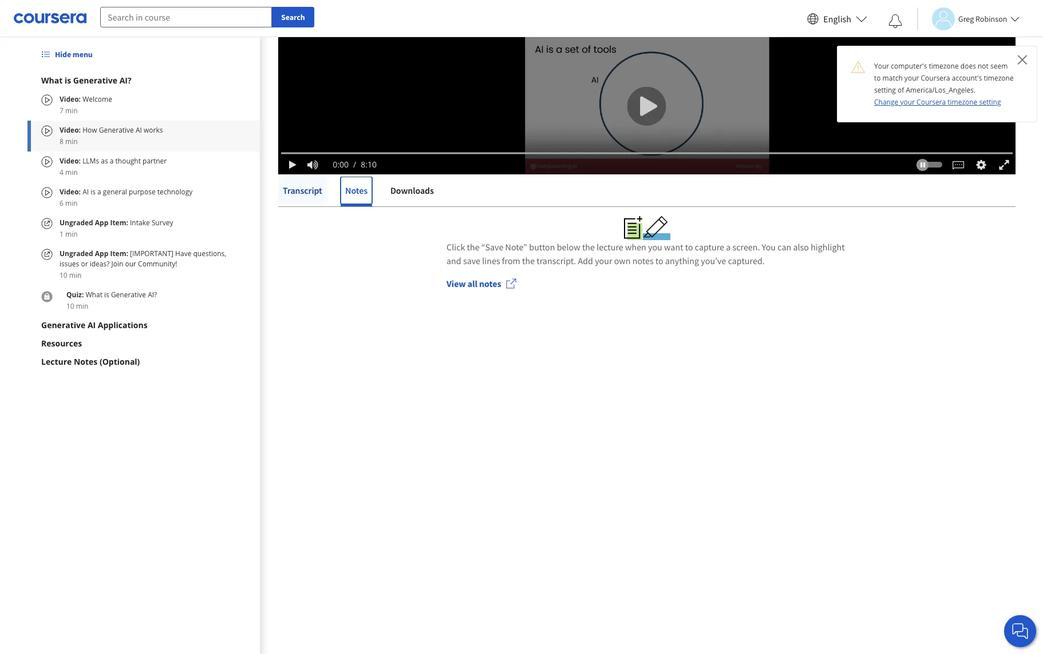 Task type: locate. For each thing, give the bounding box(es) containing it.
1 horizontal spatial what
[[86, 290, 102, 300]]

1 vertical spatial item:
[[110, 249, 128, 259]]

how generative ai works
[[278, 153, 448, 173]]

1 vertical spatial notes
[[74, 357, 97, 368]]

video: for 8 min
[[60, 125, 81, 135]]

save
[[463, 255, 480, 267]]

ai left general
[[83, 187, 89, 197]]

4 video: from the top
[[60, 187, 81, 197]]

2 item: from the top
[[110, 249, 128, 259]]

1 horizontal spatial notes
[[632, 255, 654, 267]]

quiz:
[[66, 290, 84, 300]]

chat with us image
[[1011, 623, 1029, 641]]

item: left intake
[[110, 218, 128, 228]]

screen.
[[733, 242, 760, 253]]

video: inside "video: how generative ai works 8 min"
[[60, 125, 81, 135]]

1 vertical spatial coursera
[[917, 97, 946, 107]]

2 video: from the top
[[60, 125, 81, 135]]

hide menu
[[55, 49, 93, 60]]

the right the from
[[522, 255, 535, 267]]

1 ungraded from the top
[[60, 218, 93, 228]]

8
[[60, 137, 63, 147]]

capture
[[695, 242, 724, 253]]

min right 7
[[65, 106, 78, 116]]

greg
[[958, 13, 974, 24]]

app for ungraded app item: intake survey 1 min
[[95, 218, 108, 228]]

your down computer's
[[904, 73, 919, 83]]

0 vertical spatial how
[[83, 125, 97, 135]]

what
[[41, 75, 63, 86], [86, 290, 102, 300]]

notes inside button
[[345, 185, 367, 196]]

1 vertical spatial is
[[91, 187, 96, 197]]

greg robinson button
[[917, 7, 1020, 30]]

0 horizontal spatial a
[[97, 187, 101, 197]]

ai inside "video: how generative ai works 8 min"
[[136, 125, 142, 135]]

to down you
[[655, 255, 663, 267]]

generative inside quiz: what is generative ai? 10 min
[[111, 290, 146, 300]]

min right 4
[[65, 168, 78, 177]]

1 video: from the top
[[60, 94, 81, 104]]

(optional)
[[100, 357, 140, 368]]

notes
[[632, 255, 654, 267], [479, 278, 501, 290]]

coursera image
[[14, 9, 86, 28]]

video: inside video: llms as a thought partner 4 min
[[60, 156, 81, 166]]

0 horizontal spatial how
[[83, 125, 97, 135]]

coursera up america/los_angeles.
[[921, 73, 950, 83]]

4
[[60, 168, 63, 177]]

min
[[65, 106, 78, 116], [65, 137, 78, 147], [65, 168, 78, 177], [65, 199, 78, 208], [65, 230, 78, 239], [69, 271, 82, 281], [76, 302, 88, 311]]

transcript
[[283, 185, 322, 196]]

downloads
[[390, 185, 434, 196]]

match
[[883, 73, 903, 83]]

downloads button
[[386, 177, 438, 204]]

highlight
[[811, 242, 845, 253]]

0 vertical spatial 10
[[60, 271, 67, 281]]

notes right all
[[479, 278, 501, 290]]

0 vertical spatial setting
[[874, 85, 896, 95]]

your inside click the "save note" button below the lecture when you want to capture a screen. you can also highlight and save lines from the transcript. add your own notes to anything you've captured.
[[595, 255, 612, 267]]

hide
[[55, 49, 71, 60]]

ai?
[[119, 75, 131, 86], [148, 290, 157, 300]]

as
[[101, 156, 108, 166]]

your down lecture
[[595, 255, 612, 267]]

2 horizontal spatial is
[[104, 290, 109, 300]]

setting up change
[[874, 85, 896, 95]]

0 horizontal spatial notes
[[74, 357, 97, 368]]

ai
[[136, 125, 142, 135], [390, 153, 403, 173], [83, 187, 89, 197], [88, 320, 96, 331]]

a inside video: ai is a general purpose technology 6 min
[[97, 187, 101, 197]]

a inside video: llms as a thought partner 4 min
[[110, 156, 114, 166]]

locked image
[[41, 292, 53, 303]]

3 video: from the top
[[60, 156, 81, 166]]

a inside click the "save note" button below the lecture when you want to capture a screen. you can also highlight and save lines from the transcript. add your own notes to anything you've captured.
[[726, 242, 731, 253]]

item: for ungraded app item:
[[110, 249, 128, 259]]

0 horizontal spatial works
[[144, 125, 163, 135]]

ai left 'applications'
[[88, 320, 96, 331]]

to down your
[[874, 73, 881, 83]]

general
[[103, 187, 127, 197]]

notes down "when"
[[632, 255, 654, 267]]

min right 1
[[65, 230, 78, 239]]

0 vertical spatial notes
[[345, 185, 367, 196]]

0 vertical spatial item:
[[110, 218, 128, 228]]

1 vertical spatial how
[[278, 153, 309, 173]]

ungraded up 1
[[60, 218, 93, 228]]

how up transcript
[[278, 153, 309, 173]]

1 item: from the top
[[110, 218, 128, 228]]

a left screen.
[[726, 242, 731, 253]]

works up the "downloads"
[[406, 153, 448, 173]]

1 vertical spatial a
[[97, 187, 101, 197]]

min right 8
[[65, 137, 78, 147]]

ai? inside dropdown button
[[119, 75, 131, 86]]

1 vertical spatial ungraded
[[60, 249, 93, 259]]

ungraded for ungraded app item: intake survey 1 min
[[60, 218, 93, 228]]

0 horizontal spatial what
[[41, 75, 63, 86]]

2 vertical spatial to
[[655, 255, 663, 267]]

1 vertical spatial what
[[86, 290, 102, 300]]

lecture
[[41, 357, 72, 368]]

video: up 8
[[60, 125, 81, 135]]

video: how generative ai works 8 min
[[60, 125, 163, 147]]

to
[[874, 73, 881, 83], [685, 242, 693, 253], [655, 255, 663, 267]]

a for is
[[97, 187, 101, 197]]

item: inside ungraded app item: intake survey 1 min
[[110, 218, 128, 228]]

min right 6
[[65, 199, 78, 208]]

a left general
[[97, 187, 101, 197]]

greg robinson
[[958, 13, 1007, 24]]

min inside "video: how generative ai works 8 min"
[[65, 137, 78, 147]]

how down video: welcome 7 min
[[83, 125, 97, 135]]

view all notes
[[447, 278, 501, 290]]

2 horizontal spatial a
[[726, 242, 731, 253]]

is down hide menu button
[[65, 75, 71, 86]]

generative inside 'dropdown button'
[[41, 320, 85, 331]]

0 vertical spatial what
[[41, 75, 63, 86]]

1 horizontal spatial is
[[91, 187, 96, 197]]

0 horizontal spatial is
[[65, 75, 71, 86]]

0 vertical spatial app
[[95, 218, 108, 228]]

app
[[95, 218, 108, 228], [95, 249, 108, 259]]

video: ai is a general purpose technology 6 min
[[60, 187, 193, 208]]

ai? inside quiz: what is generative ai? 10 min
[[148, 290, 157, 300]]

how
[[83, 125, 97, 135], [278, 153, 309, 173]]

video: up 6
[[60, 187, 81, 197]]

min inside video: welcome 7 min
[[65, 106, 78, 116]]

0 vertical spatial works
[[144, 125, 163, 135]]

1 vertical spatial to
[[685, 242, 693, 253]]

your computer's timezone does not seem to match your coursera account's timezone setting of america/los_angeles. change your coursera timezone setting
[[874, 61, 1014, 107]]

ai up thought
[[136, 125, 142, 135]]

10
[[60, 271, 67, 281], [66, 302, 74, 311]]

take notes image
[[624, 216, 643, 240]]

ai inside 'dropdown button'
[[88, 320, 96, 331]]

1 horizontal spatial a
[[110, 156, 114, 166]]

1 horizontal spatial setting
[[979, 97, 1001, 107]]

play image
[[287, 160, 298, 169]]

1 horizontal spatial ai?
[[148, 290, 157, 300]]

0 vertical spatial is
[[65, 75, 71, 86]]

what is generative ai?
[[41, 75, 131, 86]]

full screen image
[[997, 159, 1012, 170]]

2 ungraded from the top
[[60, 249, 93, 259]]

app up ungraded app item:
[[95, 218, 108, 228]]

1 vertical spatial ai?
[[148, 290, 157, 300]]

video: inside video: welcome 7 min
[[60, 94, 81, 104]]

the up save at top left
[[467, 242, 480, 253]]

notes down /
[[345, 185, 367, 196]]

is left general
[[91, 187, 96, 197]]

video: for 4 min
[[60, 156, 81, 166]]

change your coursera timezone setting link
[[874, 97, 1001, 107]]

1 vertical spatial works
[[406, 153, 448, 173]]

hide menu button
[[37, 44, 97, 65]]

lecture notes (optional) button
[[41, 357, 246, 368]]

english
[[823, 13, 851, 24]]

video:
[[60, 94, 81, 104], [60, 125, 81, 135], [60, 156, 81, 166], [60, 187, 81, 197]]

1 app from the top
[[95, 218, 108, 228]]

your down of
[[900, 97, 915, 107]]

1 vertical spatial 10
[[66, 302, 74, 311]]

0 horizontal spatial notes
[[479, 278, 501, 290]]

app inside ungraded app item: intake survey 1 min
[[95, 218, 108, 228]]

a for as
[[110, 156, 114, 166]]

resources
[[41, 338, 82, 349]]

0 horizontal spatial setting
[[874, 85, 896, 95]]

applications
[[98, 320, 147, 331]]

timezone down seem
[[984, 73, 1014, 83]]

app up ideas?
[[95, 249, 108, 259]]

setting
[[874, 85, 896, 95], [979, 97, 1001, 107]]

works inside "video: how generative ai works 8 min"
[[144, 125, 163, 135]]

1 horizontal spatial notes
[[345, 185, 367, 196]]

timezone up america/los_angeles.
[[929, 61, 959, 71]]

all
[[468, 278, 477, 290]]

what down hide
[[41, 75, 63, 86]]

video: for 6 min
[[60, 187, 81, 197]]

setting down account's at the top right
[[979, 97, 1001, 107]]

a
[[110, 156, 114, 166], [97, 187, 101, 197], [726, 242, 731, 253]]

notes right lecture
[[74, 357, 97, 368]]

1 vertical spatial notes
[[479, 278, 501, 290]]

note
[[989, 157, 1006, 169]]

is inside video: ai is a general purpose technology 6 min
[[91, 187, 96, 197]]

min inside video: ai is a general purpose technology 6 min
[[65, 199, 78, 208]]

6
[[60, 199, 63, 208]]

the
[[467, 242, 480, 253], [582, 242, 595, 253], [522, 255, 535, 267]]

view
[[447, 278, 466, 290]]

2 horizontal spatial to
[[874, 73, 881, 83]]

timezone down account's at the top right
[[948, 97, 978, 107]]

0 vertical spatial a
[[110, 156, 114, 166]]

works up partner
[[144, 125, 163, 135]]

1 horizontal spatial how
[[278, 153, 309, 173]]

0 vertical spatial ungraded
[[60, 218, 93, 228]]

the up add
[[582, 242, 595, 253]]

0 horizontal spatial the
[[467, 242, 480, 253]]

button
[[529, 242, 555, 253]]

0 vertical spatial notes
[[632, 255, 654, 267]]

10 down issues
[[60, 271, 67, 281]]

video: up 4
[[60, 156, 81, 166]]

1 horizontal spatial to
[[685, 242, 693, 253]]

a right as
[[110, 156, 114, 166]]

2 vertical spatial your
[[595, 255, 612, 267]]

menu
[[73, 49, 93, 60]]

save
[[968, 157, 987, 169]]

you
[[648, 242, 662, 253]]

0 vertical spatial timezone
[[929, 61, 959, 71]]

notes inside dropdown button
[[74, 357, 97, 368]]

what right the quiz: in the top of the page
[[86, 290, 102, 300]]

ungraded up issues
[[60, 249, 93, 259]]

10 down the quiz: in the top of the page
[[66, 302, 74, 311]]

english button
[[803, 0, 872, 37]]

min down the quiz: in the top of the page
[[76, 302, 88, 311]]

is inside quiz: what is generative ai? 10 min
[[104, 290, 109, 300]]

2 vertical spatial a
[[726, 242, 731, 253]]

video: welcome 7 min
[[60, 94, 112, 116]]

0 vertical spatial to
[[874, 73, 881, 83]]

works
[[144, 125, 163, 135], [406, 153, 448, 173]]

0 vertical spatial coursera
[[921, 73, 950, 83]]

item:
[[110, 218, 128, 228], [110, 249, 128, 259]]

ungraded inside ungraded app item: intake survey 1 min
[[60, 218, 93, 228]]

0 vertical spatial ai?
[[119, 75, 131, 86]]

have
[[175, 249, 191, 259]]

coursera down america/los_angeles.
[[917, 97, 946, 107]]

2 app from the top
[[95, 249, 108, 259]]

timezone
[[929, 61, 959, 71], [984, 73, 1014, 83], [948, 97, 978, 107]]

0 horizontal spatial ai?
[[119, 75, 131, 86]]

video: up 7
[[60, 94, 81, 104]]

item: up join
[[110, 249, 128, 259]]

seem
[[990, 61, 1008, 71]]

is right the quiz: in the top of the page
[[104, 290, 109, 300]]

to up the anything
[[685, 242, 693, 253]]

show notifications image
[[889, 14, 902, 28]]

8 minutes 10 seconds element
[[361, 159, 377, 170]]

1 vertical spatial app
[[95, 249, 108, 259]]

0:00
[[333, 159, 349, 170]]

what inside quiz: what is generative ai? 10 min
[[86, 290, 102, 300]]

1 horizontal spatial works
[[406, 153, 448, 173]]

2 vertical spatial is
[[104, 290, 109, 300]]

purpose
[[129, 187, 156, 197]]

is inside what is generative ai? dropdown button
[[65, 75, 71, 86]]

min inside video: llms as a thought partner 4 min
[[65, 168, 78, 177]]

video: for 7 min
[[60, 94, 81, 104]]

video: inside video: ai is a general purpose technology 6 min
[[60, 187, 81, 197]]



Task type: vqa. For each thing, say whether or not it's contained in the screenshot.
View
yes



Task type: describe. For each thing, give the bounding box(es) containing it.
transcript button
[[278, 177, 327, 204]]

and
[[447, 255, 461, 267]]

lines
[[482, 255, 500, 267]]

"save
[[481, 242, 503, 253]]

0 minutes 0 seconds element
[[333, 159, 349, 170]]

8:10
[[361, 159, 377, 170]]

issues
[[60, 259, 79, 269]]

min inside quiz: what is generative ai? 10 min
[[76, 302, 88, 311]]

[important]
[[130, 249, 173, 259]]

save note button
[[942, 149, 1016, 177]]

to inside your computer's timezone does not seem to match your coursera account's timezone setting of america/los_angeles. change your coursera timezone setting
[[874, 73, 881, 83]]

ai inside video: ai is a general purpose technology 6 min
[[83, 187, 89, 197]]

0 vertical spatial your
[[904, 73, 919, 83]]

is for video:
[[91, 187, 96, 197]]

anything
[[665, 255, 699, 267]]

Search in course text field
[[100, 7, 272, 27]]

our
[[125, 259, 136, 269]]

not
[[978, 61, 989, 71]]

mute image
[[305, 159, 320, 170]]

questions,
[[193, 249, 226, 259]]

from
[[502, 255, 520, 267]]

ideas?
[[90, 259, 110, 269]]

click
[[447, 242, 465, 253]]

1 vertical spatial timezone
[[984, 73, 1014, 83]]

notes inside button
[[479, 278, 501, 290]]

0 horizontal spatial to
[[655, 255, 663, 267]]

change
[[874, 97, 898, 107]]

1 vertical spatial your
[[900, 97, 915, 107]]

you
[[762, 242, 776, 253]]

notes button
[[341, 177, 372, 204]]

item: for ungraded app item: intake survey 1 min
[[110, 218, 128, 228]]

computer's
[[891, 61, 927, 71]]

ungraded app item: intake survey 1 min
[[60, 218, 173, 239]]

what inside dropdown button
[[41, 75, 63, 86]]

also
[[793, 242, 809, 253]]

your
[[874, 61, 889, 71]]

ungraded app item:
[[60, 249, 130, 259]]

2 vertical spatial timezone
[[948, 97, 978, 107]]

survey
[[152, 218, 173, 228]]

7
[[60, 106, 63, 116]]

or
[[81, 259, 88, 269]]

generative ai applications button
[[41, 320, 246, 331]]

ungraded for ungraded app item:
[[60, 249, 93, 259]]

10 inside quiz: what is generative ai? 10 min
[[66, 302, 74, 311]]

llms
[[83, 156, 99, 166]]

below
[[557, 242, 580, 253]]

notes inside click the "save note" button below the lecture when you want to capture a screen. you can also highlight and save lines from the transcript. add your own notes to anything you've captured.
[[632, 255, 654, 267]]

community!
[[138, 259, 177, 269]]

10 min
[[60, 271, 82, 281]]

✕
[[1017, 50, 1028, 69]]

video: llms as a thought partner 4 min
[[60, 156, 167, 177]]

timezone mismatch warning modal dialog
[[837, 46, 1037, 123]]

partner
[[143, 156, 167, 166]]

technology
[[157, 187, 193, 197]]

app for ungraded app item:
[[95, 249, 108, 259]]

resources button
[[41, 338, 246, 350]]

search button
[[272, 7, 314, 27]]

search
[[281, 12, 305, 22]]

✕ button
[[1017, 50, 1028, 69]]

min inside ungraded app item: intake survey 1 min
[[65, 230, 78, 239]]

lecture
[[597, 242, 623, 253]]

warning image
[[851, 60, 865, 74]]

is for quiz:
[[104, 290, 109, 300]]

when
[[625, 242, 646, 253]]

view all notes button
[[437, 270, 526, 298]]

min down issues
[[69, 271, 82, 281]]

generative ai applications
[[41, 320, 147, 331]]

click the "save note" button below the lecture when you want to capture a screen. you can also highlight and save lines from the transcript. add your own notes to anything you've captured.
[[447, 242, 845, 267]]

highlight image
[[643, 216, 670, 240]]

account's
[[952, 73, 982, 83]]

/
[[353, 159, 356, 170]]

1 horizontal spatial the
[[522, 255, 535, 267]]

[important] have questions, issues or ideas? join our community!
[[60, 249, 226, 269]]

1 vertical spatial setting
[[979, 97, 1001, 107]]

generative inside "video: how generative ai works 8 min"
[[99, 125, 134, 135]]

thought
[[115, 156, 141, 166]]

intake
[[130, 218, 150, 228]]

how inside "video: how generative ai works 8 min"
[[83, 125, 97, 135]]

2 horizontal spatial the
[[582, 242, 595, 253]]

quiz: what is generative ai? 10 min
[[66, 290, 157, 311]]

does
[[961, 61, 976, 71]]

robinson
[[976, 13, 1007, 24]]

1
[[60, 230, 63, 239]]

lecture notes (optional)
[[41, 357, 140, 368]]

can
[[778, 242, 791, 253]]

welcome
[[83, 94, 112, 104]]

of
[[898, 85, 904, 95]]

america/los_angeles.
[[906, 85, 976, 95]]

join
[[111, 259, 123, 269]]

0:00 / 8:10
[[333, 159, 377, 170]]

ai right 8 minutes 10 seconds element
[[390, 153, 403, 173]]

captured.
[[728, 255, 765, 267]]

own
[[614, 255, 631, 267]]

want
[[664, 242, 683, 253]]

related lecture content tabs tab list
[[278, 177, 1016, 207]]

note"
[[505, 242, 527, 253]]

transcript.
[[537, 255, 576, 267]]

generative inside dropdown button
[[73, 75, 117, 86]]



